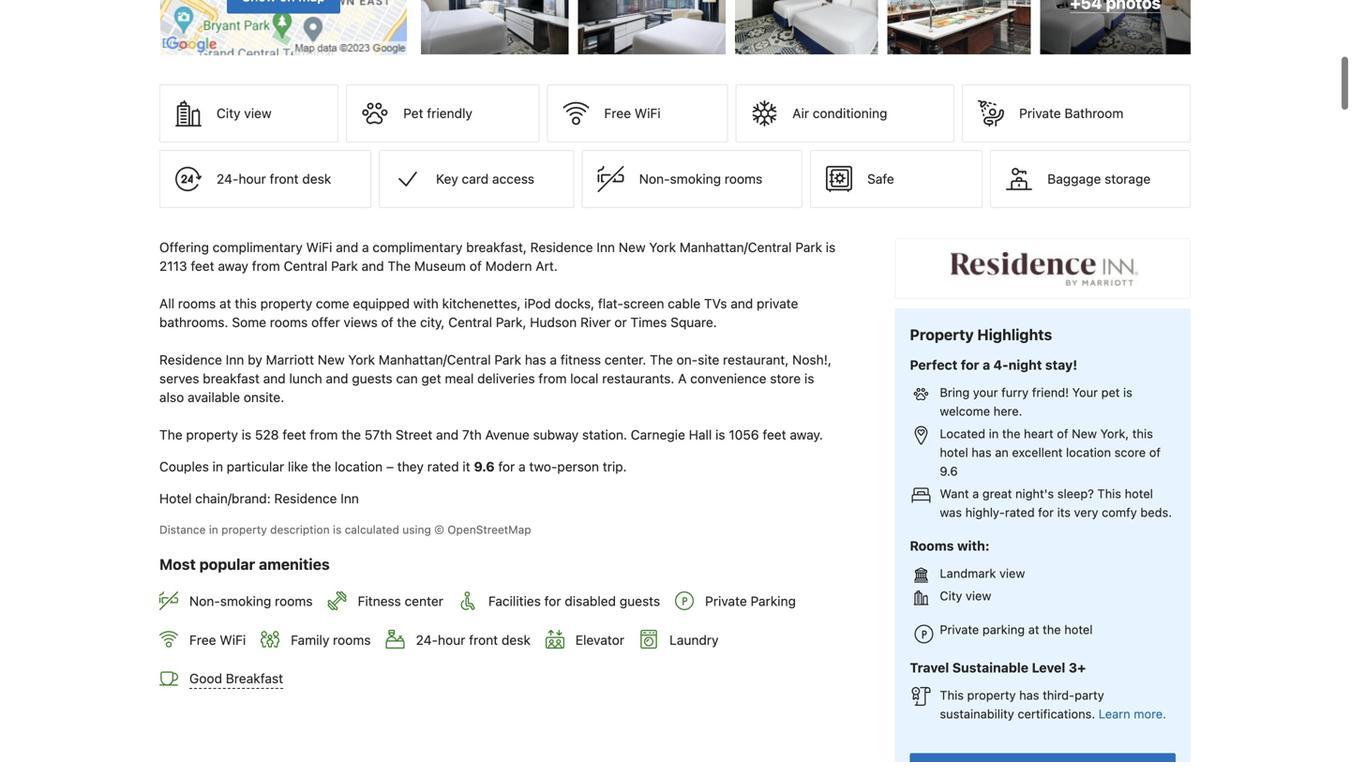 Task type: describe. For each thing, give the bounding box(es) containing it.
breakfast
[[203, 371, 260, 387]]

hour inside button
[[239, 171, 266, 187]]

and up 'come'
[[336, 240, 359, 255]]

1 horizontal spatial city view
[[940, 589, 992, 603]]

free wifi button
[[547, 85, 728, 143]]

0 horizontal spatial new
[[318, 352, 345, 368]]

furry
[[1002, 386, 1029, 400]]

2 horizontal spatial view
[[1000, 567, 1026, 581]]

for left the 4-
[[961, 358, 980, 373]]

and up equipped
[[362, 259, 384, 274]]

of right score
[[1150, 446, 1161, 460]]

friend!
[[1033, 386, 1069, 400]]

new inside located in the heart of new york, this hotel has an excellent location score of 9.6
[[1072, 427, 1098, 441]]

all
[[159, 296, 175, 312]]

elevator
[[576, 632, 625, 648]]

for down avenue at bottom
[[498, 459, 515, 475]]

your
[[974, 386, 999, 400]]

york,
[[1101, 427, 1130, 441]]

key card access
[[436, 171, 535, 187]]

carnegie
[[631, 427, 686, 443]]

popular
[[199, 556, 255, 574]]

store
[[770, 371, 801, 387]]

desk inside 24-hour front desk button
[[302, 171, 331, 187]]

private parking
[[706, 594, 796, 609]]

front inside 24-hour front desk button
[[270, 171, 299, 187]]

0 horizontal spatial non-smoking rooms
[[189, 594, 313, 609]]

some
[[232, 315, 266, 330]]

located
[[940, 427, 986, 441]]

and left 7th
[[436, 427, 459, 443]]

24-hour front desk button
[[159, 150, 371, 208]]

parking
[[983, 623, 1025, 637]]

1 horizontal spatial manhattan/central
[[680, 240, 792, 255]]

property down available
[[186, 427, 238, 443]]

travel
[[910, 660, 950, 676]]

2 vertical spatial from
[[310, 427, 338, 443]]

at inside offering complimentary wifi and a complimentary breakfast, residence inn new york manhattan/central park is 2113 feet away from central park and the museum of modern art. all rooms at this property come equipped with kitchenettes, ipod docks, flat-screen cable tvs and private bathrooms. some rooms offer views of the city, central park, hudson river or times square. residence inn by marriott new york manhattan/central park has a fitness center. the on-site restaurant, nosh!, serves breakfast and lunch and guests can get meal deliveries from local restaurants. a convenience store is also available onsite. the property is 528 feet from the 57th street and 7th avenue subway station. carnegie hall is 1056 feet away.
[[220, 296, 231, 312]]

city inside button
[[217, 106, 241, 121]]

local
[[571, 371, 599, 387]]

distance
[[159, 524, 206, 537]]

hotel
[[159, 491, 192, 507]]

perfect
[[910, 358, 958, 373]]

more.
[[1134, 707, 1167, 721]]

key
[[436, 171, 458, 187]]

conditioning
[[813, 106, 888, 121]]

park,
[[496, 315, 527, 330]]

in for couples
[[213, 459, 223, 475]]

times
[[631, 315, 667, 330]]

free wifi inside button
[[605, 106, 661, 121]]

0 horizontal spatial location
[[335, 459, 383, 475]]

this inside the want a great night's sleep? this hotel was highly-rated for its very comfy beds.
[[1098, 487, 1122, 501]]

river
[[581, 315, 611, 330]]

0 horizontal spatial free
[[189, 632, 216, 648]]

0 vertical spatial new
[[619, 240, 646, 255]]

learn
[[1099, 707, 1131, 721]]

offer
[[311, 315, 340, 330]]

view inside button
[[244, 106, 272, 121]]

1 vertical spatial hour
[[438, 632, 466, 648]]

1 complimentary from the left
[[213, 240, 303, 255]]

travel sustainable level  3+
[[910, 660, 1087, 676]]

onsite.
[[244, 390, 284, 405]]

away.
[[790, 427, 824, 443]]

2113
[[159, 259, 187, 274]]

using
[[403, 524, 431, 537]]

access
[[492, 171, 535, 187]]

pet
[[404, 106, 424, 121]]

on-
[[677, 352, 698, 368]]

smoking inside "button"
[[670, 171, 721, 187]]

private bathroom
[[1020, 106, 1124, 121]]

this inside located in the heart of new york, this hotel has an excellent location score of 9.6
[[1133, 427, 1154, 441]]

rated inside the want a great night's sleep? this hotel was highly-rated for its very comfy beds.
[[1005, 506, 1035, 520]]

24-hour front desk inside button
[[217, 171, 331, 187]]

0 horizontal spatial 9.6
[[474, 459, 495, 475]]

lunch
[[289, 371, 322, 387]]

7th
[[462, 427, 482, 443]]

sleep?
[[1058, 487, 1095, 501]]

the up level
[[1043, 623, 1062, 637]]

this inside offering complimentary wifi and a complimentary breakfast, residence inn new york manhattan/central park is 2113 feet away from central park and the museum of modern art. all rooms at this property come equipped with kitchenettes, ipod docks, flat-screen cable tvs and private bathrooms. some rooms offer views of the city, central park, hudson river or times square. residence inn by marriott new york manhattan/central park has a fitness center. the on-site restaurant, nosh!, serves breakfast and lunch and guests can get meal deliveries from local restaurants. a convenience store is also available onsite. the property is 528 feet from the 57th street and 7th avenue subway station. carnegie hall is 1056 feet away.
[[235, 296, 257, 312]]

also
[[159, 390, 184, 405]]

1 vertical spatial inn
[[226, 352, 244, 368]]

come
[[316, 296, 349, 312]]

0 horizontal spatial york
[[348, 352, 375, 368]]

property up some
[[260, 296, 312, 312]]

1 vertical spatial from
[[539, 371, 567, 387]]

0 horizontal spatial manhattan/central
[[379, 352, 491, 368]]

residence inn image
[[951, 252, 1139, 286]]

2 vertical spatial residence
[[274, 491, 337, 507]]

your
[[1073, 386, 1099, 400]]

of right 'heart' at bottom right
[[1057, 427, 1069, 441]]

available
[[188, 390, 240, 405]]

1 horizontal spatial city
[[940, 589, 963, 603]]

most
[[159, 556, 196, 574]]

2 vertical spatial park
[[495, 352, 522, 368]]

nosh!,
[[793, 352, 832, 368]]

certifications.
[[1018, 707, 1096, 721]]

1 horizontal spatial 24-hour front desk
[[416, 632, 531, 648]]

0 vertical spatial the
[[388, 259, 411, 274]]

party
[[1075, 688, 1105, 702]]

2 vertical spatial hotel
[[1065, 623, 1093, 637]]

for left disabled
[[545, 594, 561, 609]]

a inside the want a great night's sleep? this hotel was highly-rated for its very comfy beds.
[[973, 487, 980, 501]]

located in the heart of new york, this hotel has an excellent location score of 9.6
[[940, 427, 1161, 479]]

2 horizontal spatial residence
[[531, 240, 593, 255]]

want
[[940, 487, 969, 501]]

for inside the want a great night's sleep? this hotel was highly-rated for its very comfy beds.
[[1039, 506, 1054, 520]]

docks,
[[555, 296, 595, 312]]

a
[[678, 371, 687, 387]]

1 vertical spatial at
[[1029, 623, 1040, 637]]

1 horizontal spatial york
[[649, 240, 676, 255]]

convenience
[[691, 371, 767, 387]]

0 horizontal spatial from
[[252, 259, 280, 274]]

1 vertical spatial 24-
[[416, 632, 438, 648]]

1 vertical spatial park
[[331, 259, 358, 274]]

excellent
[[1013, 446, 1063, 460]]

1 vertical spatial front
[[469, 632, 498, 648]]

1 vertical spatial smoking
[[220, 594, 271, 609]]

0 horizontal spatial central
[[284, 259, 328, 274]]

the left 57th
[[342, 427, 361, 443]]

third-
[[1043, 688, 1075, 702]]

1 horizontal spatial feet
[[283, 427, 306, 443]]

marriott
[[266, 352, 314, 368]]

private parking at the hotel
[[940, 623, 1093, 637]]

guests inside offering complimentary wifi and a complimentary breakfast, residence inn new york manhattan/central park is 2113 feet away from central park and the museum of modern art. all rooms at this property come equipped with kitchenettes, ipod docks, flat-screen cable tvs and private bathrooms. some rooms offer views of the city, central park, hudson river or times square. residence inn by marriott new york manhattan/central park has a fitness center. the on-site restaurant, nosh!, serves breakfast and lunch and guests can get meal deliveries from local restaurants. a convenience store is also available onsite. the property is 528 feet from the 57th street and 7th avenue subway station. carnegie hall is 1056 feet away.
[[352, 371, 393, 387]]

meal
[[445, 371, 474, 387]]

city view button
[[159, 85, 339, 143]]

two-
[[529, 459, 558, 475]]

fitness
[[358, 594, 401, 609]]

center
[[405, 594, 444, 609]]

night
[[1009, 358, 1043, 373]]

1 horizontal spatial desk
[[502, 632, 531, 648]]

friendly
[[427, 106, 473, 121]]

2 vertical spatial view
[[966, 589, 992, 603]]

©
[[434, 524, 445, 537]]

0 vertical spatial inn
[[597, 240, 615, 255]]

screen
[[624, 296, 665, 312]]

heart
[[1024, 427, 1054, 441]]

0 horizontal spatial wifi
[[220, 632, 246, 648]]

the inside located in the heart of new york, this hotel has an excellent location score of 9.6
[[1003, 427, 1021, 441]]

an
[[996, 446, 1009, 460]]

breakfast,
[[466, 240, 527, 255]]

private for private parking
[[706, 594, 747, 609]]

9.6 inside located in the heart of new york, this hotel has an excellent location score of 9.6
[[940, 465, 958, 479]]

couples
[[159, 459, 209, 475]]



Task type: vqa. For each thing, say whether or not it's contained in the screenshot.
30
no



Task type: locate. For each thing, give the bounding box(es) containing it.
a left two-
[[519, 459, 526, 475]]

1 horizontal spatial this
[[1133, 427, 1154, 441]]

wifi inside button
[[635, 106, 661, 121]]

0 vertical spatial manhattan/central
[[680, 240, 792, 255]]

1 vertical spatial rated
[[1005, 506, 1035, 520]]

rooms
[[725, 171, 763, 187], [178, 296, 216, 312], [270, 315, 308, 330], [275, 594, 313, 609], [333, 632, 371, 648]]

2 horizontal spatial feet
[[763, 427, 787, 443]]

inn up distance in property description is calculated using © openstreetmap
[[341, 491, 359, 507]]

welcome
[[940, 404, 991, 419]]

stay!
[[1046, 358, 1078, 373]]

bring your furry friend! your pet is welcome here.
[[940, 386, 1133, 419]]

fitness
[[561, 352, 601, 368]]

has left an on the bottom
[[972, 446, 992, 460]]

new
[[619, 240, 646, 255], [318, 352, 345, 368], [1072, 427, 1098, 441]]

the
[[397, 315, 417, 330], [1003, 427, 1021, 441], [342, 427, 361, 443], [312, 459, 331, 475], [1043, 623, 1062, 637]]

rated down night's
[[1005, 506, 1035, 520]]

1 horizontal spatial central
[[449, 315, 492, 330]]

guests right disabled
[[620, 594, 660, 609]]

art.
[[536, 259, 558, 274]]

park up 'come'
[[331, 259, 358, 274]]

this inside "this property has third-party sustainability certifications. learn more."
[[940, 688, 964, 702]]

1 horizontal spatial at
[[1029, 623, 1040, 637]]

0 vertical spatial park
[[796, 240, 823, 255]]

york
[[649, 240, 676, 255], [348, 352, 375, 368]]

location down york,
[[1067, 446, 1112, 460]]

0 horizontal spatial complimentary
[[213, 240, 303, 255]]

like
[[288, 459, 308, 475]]

0 horizontal spatial 24-hour front desk
[[217, 171, 331, 187]]

2 horizontal spatial inn
[[597, 240, 615, 255]]

0 horizontal spatial inn
[[226, 352, 244, 368]]

0 vertical spatial non-
[[640, 171, 670, 187]]

rooms inside "button"
[[725, 171, 763, 187]]

feet right 1056
[[763, 427, 787, 443]]

offering complimentary wifi and a complimentary breakfast, residence inn new york manhattan/central park is 2113 feet away from central park and the museum of modern art. all rooms at this property come equipped with kitchenettes, ipod docks, flat-screen cable tvs and private bathrooms. some rooms offer views of the city, central park, hudson river or times square. residence inn by marriott new york manhattan/central park has a fitness center. the on-site restaurant, nosh!, serves breakfast and lunch and guests can get meal deliveries from local restaurants. a convenience store is also available onsite. the property is 528 feet from the 57th street and 7th avenue subway station. carnegie hall is 1056 feet away.
[[159, 240, 840, 443]]

a left fitness
[[550, 352, 557, 368]]

0 horizontal spatial hour
[[239, 171, 266, 187]]

in right couples
[[213, 459, 223, 475]]

0 horizontal spatial private
[[706, 594, 747, 609]]

pet
[[1102, 386, 1120, 400]]

city view down landmark
[[940, 589, 992, 603]]

of down the breakfast,
[[470, 259, 482, 274]]

0 vertical spatial free
[[605, 106, 631, 121]]

in for distance
[[209, 524, 218, 537]]

2 horizontal spatial wifi
[[635, 106, 661, 121]]

wifi
[[635, 106, 661, 121], [306, 240, 332, 255], [220, 632, 246, 648]]

the left on- on the top right of page
[[650, 352, 673, 368]]

and up onsite. on the bottom left of page
[[263, 371, 286, 387]]

1 horizontal spatial guests
[[620, 594, 660, 609]]

24- inside button
[[217, 171, 239, 187]]

desk
[[302, 171, 331, 187], [502, 632, 531, 648]]

sustainability
[[940, 707, 1015, 721]]

feet down 'offering'
[[191, 259, 214, 274]]

location left –
[[335, 459, 383, 475]]

a up highly-
[[973, 487, 980, 501]]

wifi inside offering complimentary wifi and a complimentary breakfast, residence inn new york manhattan/central park is 2113 feet away from central park and the museum of modern art. all rooms at this property come equipped with kitchenettes, ipod docks, flat-screen cable tvs and private bathrooms. some rooms offer views of the city, central park, hudson river or times square. residence inn by marriott new york manhattan/central park has a fitness center. the on-site restaurant, nosh!, serves breakfast and lunch and guests can get meal deliveries from local restaurants. a convenience store is also available onsite. the property is 528 feet from the 57th street and 7th avenue subway station. carnegie hall is 1056 feet away.
[[306, 240, 332, 255]]

in up an on the bottom
[[989, 427, 999, 441]]

modern
[[486, 259, 532, 274]]

view right landmark
[[1000, 567, 1026, 581]]

private left "parking"
[[706, 594, 747, 609]]

the right like at the bottom left of the page
[[312, 459, 331, 475]]

9.6
[[474, 459, 495, 475], [940, 465, 958, 479]]

non-smoking rooms down most popular amenities
[[189, 594, 313, 609]]

complimentary up museum
[[373, 240, 463, 255]]

0 horizontal spatial smoking
[[220, 594, 271, 609]]

0 horizontal spatial rated
[[427, 459, 459, 475]]

the up an on the bottom
[[1003, 427, 1021, 441]]

1 horizontal spatial has
[[972, 446, 992, 460]]

0 vertical spatial hour
[[239, 171, 266, 187]]

or
[[615, 315, 627, 330]]

manhattan/central up get
[[379, 352, 491, 368]]

inn up breakfast
[[226, 352, 244, 368]]

from right the away
[[252, 259, 280, 274]]

hotel up 3+
[[1065, 623, 1093, 637]]

2 complimentary from the left
[[373, 240, 463, 255]]

0 horizontal spatial park
[[331, 259, 358, 274]]

57th
[[365, 427, 392, 443]]

hour down center
[[438, 632, 466, 648]]

1 vertical spatial central
[[449, 315, 492, 330]]

air conditioning button
[[736, 85, 955, 143]]

new up screen
[[619, 240, 646, 255]]

breakfast
[[226, 671, 283, 687]]

central
[[284, 259, 328, 274], [449, 315, 492, 330]]

free wifi up the non-smoking rooms "button"
[[605, 106, 661, 121]]

1 vertical spatial this
[[1133, 427, 1154, 441]]

is inside 'bring your furry friend! your pet is welcome here.'
[[1124, 386, 1133, 400]]

24- down center
[[416, 632, 438, 648]]

free wifi
[[605, 106, 661, 121], [189, 632, 246, 648]]

1 horizontal spatial inn
[[341, 491, 359, 507]]

the up couples
[[159, 427, 183, 443]]

private left bathroom
[[1020, 106, 1062, 121]]

here.
[[994, 404, 1023, 419]]

2 horizontal spatial has
[[1020, 688, 1040, 702]]

at right parking
[[1029, 623, 1040, 637]]

0 horizontal spatial at
[[220, 296, 231, 312]]

non-smoking rooms button
[[582, 150, 803, 208]]

the left city,
[[397, 315, 417, 330]]

2 vertical spatial the
[[159, 427, 183, 443]]

subway
[[533, 427, 579, 443]]

2 horizontal spatial the
[[650, 352, 673, 368]]

2 vertical spatial new
[[1072, 427, 1098, 441]]

wifi up the non-smoking rooms "button"
[[635, 106, 661, 121]]

guests left can
[[352, 371, 393, 387]]

property inside "this property has third-party sustainability certifications. learn more."
[[968, 688, 1016, 702]]

park up private
[[796, 240, 823, 255]]

0 horizontal spatial non-
[[189, 594, 220, 609]]

property up sustainability
[[968, 688, 1016, 702]]

0 vertical spatial city view
[[217, 106, 272, 121]]

and right lunch
[[326, 371, 349, 387]]

view down landmark view
[[966, 589, 992, 603]]

rated left "it"
[[427, 459, 459, 475]]

1 vertical spatial this
[[940, 688, 964, 702]]

1 horizontal spatial front
[[469, 632, 498, 648]]

1 horizontal spatial complimentary
[[373, 240, 463, 255]]

2 horizontal spatial hotel
[[1125, 487, 1154, 501]]

hotel inside located in the heart of new york, this hotel has an excellent location score of 9.6
[[940, 446, 969, 460]]

serves
[[159, 371, 199, 387]]

city,
[[420, 315, 445, 330]]

and right tvs
[[731, 296, 754, 312]]

0 horizontal spatial feet
[[191, 259, 214, 274]]

0 horizontal spatial free wifi
[[189, 632, 246, 648]]

1 horizontal spatial this
[[1098, 487, 1122, 501]]

square.
[[671, 315, 717, 330]]

site
[[698, 352, 720, 368]]

rooms with:
[[910, 539, 990, 554]]

0 vertical spatial private
[[1020, 106, 1062, 121]]

cable
[[668, 296, 701, 312]]

1 horizontal spatial park
[[495, 352, 522, 368]]

get
[[422, 371, 442, 387]]

0 vertical spatial from
[[252, 259, 280, 274]]

want a great night's sleep? this hotel was highly-rated for its very comfy beds.
[[940, 487, 1173, 520]]

0 vertical spatial this
[[1098, 487, 1122, 501]]

couples in particular like the location – they rated it 9.6 for a two-person trip.
[[159, 459, 627, 475]]

smoking down the free wifi button
[[670, 171, 721, 187]]

0 vertical spatial city
[[217, 106, 241, 121]]

from left local
[[539, 371, 567, 387]]

1 vertical spatial new
[[318, 352, 345, 368]]

smoking
[[670, 171, 721, 187], [220, 594, 271, 609]]

perfect for a 4-night stay!
[[910, 358, 1078, 373]]

offering
[[159, 240, 209, 255]]

good breakfast
[[189, 671, 283, 687]]

its
[[1058, 506, 1071, 520]]

0 horizontal spatial has
[[525, 352, 547, 368]]

wifi up 'come'
[[306, 240, 332, 255]]

1 vertical spatial non-smoking rooms
[[189, 594, 313, 609]]

2 vertical spatial private
[[940, 623, 980, 637]]

bathrooms.
[[159, 315, 228, 330]]

1 vertical spatial free wifi
[[189, 632, 246, 648]]

0 vertical spatial 24-hour front desk
[[217, 171, 331, 187]]

beds.
[[1141, 506, 1173, 520]]

learn more. link
[[1099, 707, 1167, 721]]

they
[[397, 459, 424, 475]]

1056
[[729, 427, 759, 443]]

hotel inside the want a great night's sleep? this hotel was highly-rated for its very comfy beds.
[[1125, 487, 1154, 501]]

baggage storage
[[1048, 171, 1151, 187]]

guests
[[352, 371, 393, 387], [620, 594, 660, 609]]

1 horizontal spatial new
[[619, 240, 646, 255]]

0 vertical spatial desk
[[302, 171, 331, 187]]

has up deliveries
[[525, 352, 547, 368]]

in right distance
[[209, 524, 218, 537]]

baggage storage button
[[991, 150, 1191, 208]]

2 vertical spatial inn
[[341, 491, 359, 507]]

a left the 4-
[[983, 358, 991, 373]]

0 horizontal spatial the
[[159, 427, 183, 443]]

chain/brand:
[[195, 491, 271, 507]]

in inside located in the heart of new york, this hotel has an excellent location score of 9.6
[[989, 427, 999, 441]]

0 horizontal spatial 24-
[[217, 171, 239, 187]]

2 horizontal spatial park
[[796, 240, 823, 255]]

for left its
[[1039, 506, 1054, 520]]

0 horizontal spatial city view
[[217, 106, 272, 121]]

is
[[826, 240, 836, 255], [805, 371, 815, 387], [1124, 386, 1133, 400], [242, 427, 252, 443], [716, 427, 726, 443], [333, 524, 342, 537]]

inn
[[597, 240, 615, 255], [226, 352, 244, 368], [341, 491, 359, 507]]

0 horizontal spatial this
[[235, 296, 257, 312]]

0 vertical spatial front
[[270, 171, 299, 187]]

0 vertical spatial view
[[244, 106, 272, 121]]

hour down city view button
[[239, 171, 266, 187]]

non-smoking rooms inside "button"
[[640, 171, 763, 187]]

location inside located in the heart of new york, this hotel has an excellent location score of 9.6
[[1067, 446, 1112, 460]]

1 vertical spatial non-
[[189, 594, 220, 609]]

this up score
[[1133, 427, 1154, 441]]

pet friendly
[[404, 106, 473, 121]]

0 horizontal spatial hotel
[[940, 446, 969, 460]]

non-
[[640, 171, 670, 187], [189, 594, 220, 609]]

residence up art.
[[531, 240, 593, 255]]

city view inside button
[[217, 106, 272, 121]]

sustainable
[[953, 660, 1029, 676]]

safe
[[868, 171, 895, 187]]

york up screen
[[649, 240, 676, 255]]

free wifi up good
[[189, 632, 246, 648]]

from
[[252, 259, 280, 274], [539, 371, 567, 387], [310, 427, 338, 443]]

this up sustainability
[[940, 688, 964, 702]]

description
[[270, 524, 330, 537]]

non- down the free wifi button
[[640, 171, 670, 187]]

inn up flat-
[[597, 240, 615, 255]]

1 vertical spatial manhattan/central
[[379, 352, 491, 368]]

private for private parking at the hotel
[[940, 623, 980, 637]]

front down city view button
[[270, 171, 299, 187]]

9.6 right "it"
[[474, 459, 495, 475]]

view up 24-hour front desk button
[[244, 106, 272, 121]]

free inside button
[[605, 106, 631, 121]]

non- down popular
[[189, 594, 220, 609]]

1 vertical spatial the
[[650, 352, 673, 368]]

private
[[757, 296, 799, 312]]

can
[[396, 371, 418, 387]]

hotel up beds.
[[1125, 487, 1154, 501]]

non-smoking rooms
[[640, 171, 763, 187], [189, 594, 313, 609]]

1 vertical spatial york
[[348, 352, 375, 368]]

card
[[462, 171, 489, 187]]

from left 57th
[[310, 427, 338, 443]]

0 vertical spatial wifi
[[635, 106, 661, 121]]

a up equipped
[[362, 240, 369, 255]]

new up lunch
[[318, 352, 345, 368]]

9.6 up want
[[940, 465, 958, 479]]

–
[[386, 459, 394, 475]]

1 horizontal spatial hour
[[438, 632, 466, 648]]

private for private bathroom
[[1020, 106, 1062, 121]]

central up 'come'
[[284, 259, 328, 274]]

residence up serves
[[159, 352, 222, 368]]

non- inside "button"
[[640, 171, 670, 187]]

key card access button
[[379, 150, 575, 208]]

has inside offering complimentary wifi and a complimentary breakfast, residence inn new york manhattan/central park is 2113 feet away from central park and the museum of modern art. all rooms at this property come equipped with kitchenettes, ipod docks, flat-screen cable tvs and private bathrooms. some rooms offer views of the city, central park, hudson river or times square. residence inn by marriott new york manhattan/central park has a fitness center. the on-site restaurant, nosh!, serves breakfast and lunch and guests can get meal deliveries from local restaurants. a convenience store is also available onsite. the property is 528 feet from the 57th street and 7th avenue subway station. carnegie hall is 1056 feet away.
[[525, 352, 547, 368]]

night's
[[1016, 487, 1055, 501]]

feet right 528 at bottom left
[[283, 427, 306, 443]]

private
[[1020, 106, 1062, 121], [706, 594, 747, 609], [940, 623, 980, 637]]

bathroom
[[1065, 106, 1124, 121]]

1 vertical spatial view
[[1000, 567, 1026, 581]]

0 vertical spatial 24-
[[217, 171, 239, 187]]

0 vertical spatial non-smoking rooms
[[640, 171, 763, 187]]

park up deliveries
[[495, 352, 522, 368]]

has inside located in the heart of new york, this hotel has an excellent location score of 9.6
[[972, 446, 992, 460]]

property down chain/brand:
[[222, 524, 267, 537]]

city up 24-hour front desk button
[[217, 106, 241, 121]]

hour
[[239, 171, 266, 187], [438, 632, 466, 648]]

property
[[910, 326, 974, 344]]

distance in property description is calculated using © openstreetmap
[[159, 524, 532, 537]]

views
[[344, 315, 378, 330]]

complimentary
[[213, 240, 303, 255], [373, 240, 463, 255]]

non-smoking rooms down the free wifi button
[[640, 171, 763, 187]]

2 horizontal spatial from
[[539, 371, 567, 387]]

tvs
[[704, 296, 727, 312]]

hotel down located
[[940, 446, 969, 460]]

24-hour front desk down city view button
[[217, 171, 331, 187]]

this up some
[[235, 296, 257, 312]]

1 horizontal spatial location
[[1067, 446, 1112, 460]]

avenue
[[485, 427, 530, 443]]

york down views
[[348, 352, 375, 368]]

hudson
[[530, 315, 577, 330]]

private inside private bathroom button
[[1020, 106, 1062, 121]]

score
[[1115, 446, 1146, 460]]

front down "facilities"
[[469, 632, 498, 648]]

complimentary up the away
[[213, 240, 303, 255]]

of down equipped
[[381, 315, 394, 330]]

1 horizontal spatial wifi
[[306, 240, 332, 255]]

new left york,
[[1072, 427, 1098, 441]]

1 horizontal spatial private
[[940, 623, 980, 637]]

has inside "this property has third-party sustainability certifications. learn more."
[[1020, 688, 1040, 702]]

manhattan/central up tvs
[[680, 240, 792, 255]]

1 horizontal spatial 9.6
[[940, 465, 958, 479]]

0 horizontal spatial front
[[270, 171, 299, 187]]

in for located
[[989, 427, 999, 441]]

24- down city view button
[[217, 171, 239, 187]]

2 vertical spatial wifi
[[220, 632, 246, 648]]

0 horizontal spatial residence
[[159, 352, 222, 368]]

0 horizontal spatial this
[[940, 688, 964, 702]]

528
[[255, 427, 279, 443]]

1 vertical spatial residence
[[159, 352, 222, 368]]

smoking down most popular amenities
[[220, 594, 271, 609]]

city down landmark
[[940, 589, 963, 603]]

has left "third-"
[[1020, 688, 1040, 702]]

central down "kitchenettes," on the left top
[[449, 315, 492, 330]]

1 horizontal spatial the
[[388, 259, 411, 274]]

property highlights
[[910, 326, 1053, 344]]

storage
[[1105, 171, 1151, 187]]

highly-
[[966, 506, 1005, 520]]

wifi up good breakfast
[[220, 632, 246, 648]]

at up bathrooms.
[[220, 296, 231, 312]]

landmark view
[[940, 567, 1026, 581]]



